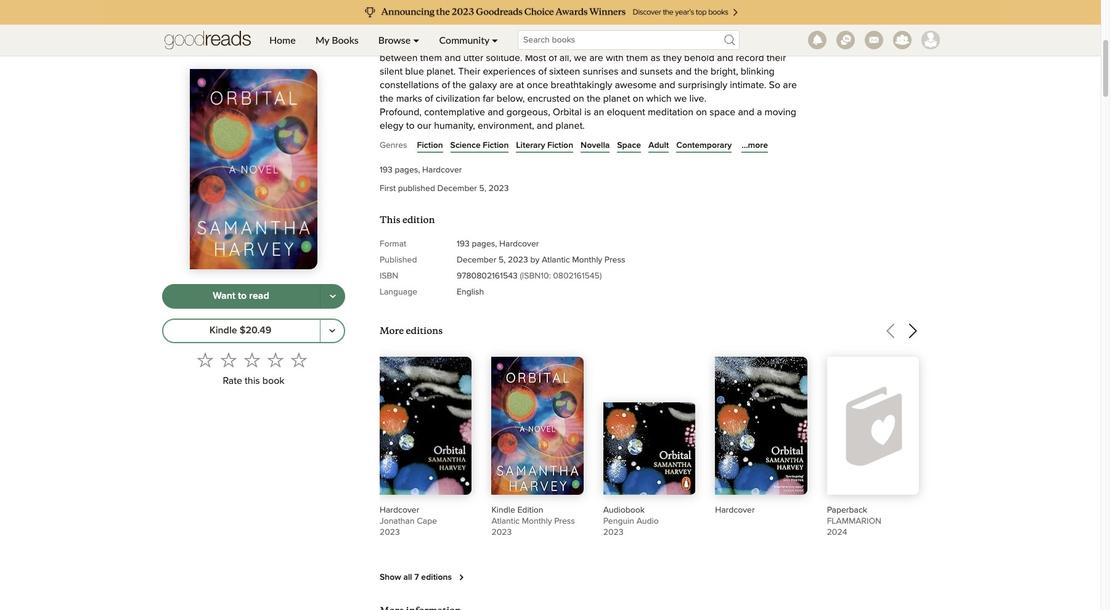Task type: describe. For each thing, give the bounding box(es) containing it.
my books
[[315, 34, 359, 46]]

kindle edition atlantic monthly press 2023
[[492, 506, 575, 537]]

2 horizontal spatial and
[[738, 107, 754, 117]]

9780802161543
[[457, 272, 518, 280]]

Search by book title or ISBN text field
[[518, 30, 740, 50]]

monthly inside kindle edition atlantic monthly press 2023
[[522, 517, 552, 526]]

is
[[584, 107, 591, 117]]

on
[[696, 107, 707, 117]]

science fiction
[[450, 141, 509, 150]]

2023 inside kindle edition atlantic monthly press 2023
[[492, 528, 512, 537]]

rate 3 out of 5 image
[[244, 352, 260, 368]]

first published december 5, 2023
[[380, 184, 509, 193]]

1 horizontal spatial 5,
[[499, 256, 506, 264]]

0 horizontal spatial and
[[488, 107, 504, 117]]

audiobook
[[603, 506, 645, 515]]

hardcover jonathan cape 2023
[[380, 506, 437, 537]]

0 vertical spatial monthly
[[572, 256, 602, 264]]

elegy
[[380, 121, 404, 131]]

adult link
[[648, 139, 669, 152]]

show all 7 editions link
[[380, 570, 469, 585]]

book cover image for hardcover jonathan cape 2023
[[380, 357, 472, 499]]

fiction for literary fiction
[[547, 141, 573, 150]]

contemporary
[[676, 141, 732, 150]]

community ▾
[[439, 34, 498, 46]]

show
[[380, 573, 401, 582]]

a
[[757, 107, 762, 117]]

▾ for community ▾
[[492, 34, 498, 46]]

want
[[213, 291, 235, 301]]

published
[[380, 256, 417, 264]]

1 vertical spatial december
[[457, 256, 496, 264]]

discover the winners for the best books of the year in the 2023 goodreads choice awards image
[[102, 0, 999, 25]]

book cover image for paperback flammarion 2024
[[827, 357, 919, 495]]

cape
[[417, 517, 437, 526]]

home link
[[260, 25, 306, 55]]

show all 7 editions
[[380, 573, 452, 582]]

9780802161543 (isbn10: 0802161545)
[[457, 272, 602, 280]]

an
[[594, 107, 604, 117]]

kindle $20.49 link
[[162, 319, 321, 343]]

this
[[245, 376, 260, 386]]

atlantic inside kindle edition atlantic monthly press 2023
[[492, 517, 520, 526]]

hardcover link
[[715, 357, 807, 516]]

7
[[414, 573, 419, 582]]

rate this book element
[[162, 348, 345, 391]]

0802161545)
[[553, 272, 602, 280]]

profound,
[[380, 107, 422, 117]]

community
[[439, 34, 489, 46]]

genres
[[380, 141, 407, 150]]

my
[[315, 34, 329, 46]]

space
[[710, 107, 736, 117]]

rate 1 out of 5 image
[[197, 352, 213, 368]]

1 vertical spatial 193
[[457, 240, 470, 248]]

press inside kindle edition atlantic monthly press 2023
[[554, 517, 575, 526]]

gorgeous,
[[507, 107, 550, 117]]

contemporary link
[[676, 139, 732, 152]]

paperback flammarion 2024
[[827, 506, 882, 537]]

1 fiction from the left
[[417, 141, 443, 150]]

▾ for browse ▾
[[413, 34, 420, 46]]

flammarion
[[827, 517, 882, 526]]

literary
[[516, 141, 545, 150]]

first
[[380, 184, 396, 193]]

profile image for test dummy. image
[[922, 31, 940, 49]]

penguin
[[603, 517, 634, 526]]

2024
[[827, 528, 847, 537]]

to inside profound, contemplative and gorgeous, orbital is an eloquent meditation on space and a moving elegy to our humanity, environment, and planet.
[[406, 121, 415, 131]]

english
[[457, 288, 484, 296]]

eloquent
[[607, 107, 645, 117]]

kindle for kindle edition atlantic monthly press 2023
[[492, 506, 515, 515]]

rate this book
[[223, 376, 285, 386]]

1 vertical spatial pages,
[[472, 240, 497, 248]]



Task type: locate. For each thing, give the bounding box(es) containing it.
atlantic right by
[[542, 256, 570, 264]]

audio
[[637, 517, 659, 526]]

my books link
[[306, 25, 368, 55]]

browse ▾
[[378, 34, 420, 46]]

fiction down environment,
[[483, 141, 509, 150]]

1 vertical spatial monthly
[[522, 517, 552, 526]]

0 vertical spatial editions
[[406, 325, 443, 336]]

meditation
[[648, 107, 694, 117]]

0 vertical spatial atlantic
[[542, 256, 570, 264]]

space
[[617, 141, 641, 150]]

jonathan
[[380, 517, 415, 526]]

profound, contemplative and gorgeous, orbital is an eloquent meditation on space and a moving elegy to our humanity, environment, and planet.
[[380, 107, 796, 131]]

1 ▾ from the left
[[413, 34, 420, 46]]

paperback
[[827, 506, 867, 515]]

1 horizontal spatial atlantic
[[542, 256, 570, 264]]

0 horizontal spatial pages,
[[395, 166, 420, 174]]

▾
[[413, 34, 420, 46], [492, 34, 498, 46]]

edition
[[517, 506, 543, 515]]

and left the a
[[738, 107, 754, 117]]

atlantic down edition
[[492, 517, 520, 526]]

book cover image
[[380, 357, 472, 499], [492, 357, 584, 500], [715, 357, 807, 500], [827, 357, 919, 495], [603, 403, 695, 495]]

adult
[[648, 141, 669, 150]]

space link
[[617, 139, 641, 152]]

0 horizontal spatial 5,
[[479, 184, 486, 193]]

193 pages, hardcover
[[380, 166, 462, 174], [457, 240, 539, 248]]

1 horizontal spatial pages,
[[472, 240, 497, 248]]

None search field
[[508, 30, 750, 50]]

(isbn10:
[[520, 272, 551, 280]]

pages, up the 9780802161543
[[472, 240, 497, 248]]

want to read
[[213, 291, 269, 301]]

want to read button
[[162, 284, 321, 309]]

browse
[[378, 34, 411, 46]]

our
[[417, 121, 432, 131]]

pages,
[[395, 166, 420, 174], [472, 240, 497, 248]]

193
[[380, 166, 393, 174], [457, 240, 470, 248]]

193 up first
[[380, 166, 393, 174]]

0 vertical spatial press
[[605, 256, 625, 264]]

2023 inside hardcover jonathan cape 2023
[[380, 528, 400, 537]]

novella link
[[581, 139, 610, 152]]

193 pages, hardcover up the published at the left
[[380, 166, 462, 174]]

book
[[262, 376, 285, 386]]

1 vertical spatial 193 pages, hardcover
[[457, 240, 539, 248]]

editions right more
[[406, 325, 443, 336]]

0 horizontal spatial press
[[554, 517, 575, 526]]

rating 0 out of 5 group
[[193, 348, 310, 372]]

to left our
[[406, 121, 415, 131]]

rate 2 out of 5 image
[[220, 352, 236, 368]]

0 horizontal spatial fiction
[[417, 141, 443, 150]]

1 horizontal spatial monthly
[[572, 256, 602, 264]]

0 horizontal spatial atlantic
[[492, 517, 520, 526]]

top genres for this book element
[[380, 138, 939, 157]]

this
[[380, 214, 400, 225]]

0 horizontal spatial ▾
[[413, 34, 420, 46]]

▾ right community
[[492, 34, 498, 46]]

and
[[488, 107, 504, 117], [738, 107, 754, 117], [537, 121, 553, 131]]

1 horizontal spatial and
[[537, 121, 553, 131]]

1 horizontal spatial kindle
[[492, 506, 515, 515]]

more
[[380, 325, 404, 336]]

$20.49
[[240, 326, 271, 336]]

atlantic
[[542, 256, 570, 264], [492, 517, 520, 526]]

december up the 9780802161543
[[457, 256, 496, 264]]

2 fiction from the left
[[483, 141, 509, 150]]

fiction down 'planet.'
[[547, 141, 573, 150]]

1 horizontal spatial ▾
[[492, 34, 498, 46]]

5, down science fiction link
[[479, 184, 486, 193]]

1 vertical spatial press
[[554, 517, 575, 526]]

5, up the 9780802161543
[[499, 256, 506, 264]]

all
[[403, 573, 412, 582]]

books
[[332, 34, 359, 46]]

pages, up the published at the left
[[395, 166, 420, 174]]

browse ▾ link
[[368, 25, 429, 55]]

rate 5 out of 5 image
[[291, 352, 307, 368]]

0 horizontal spatial 193
[[380, 166, 393, 174]]

planet.
[[556, 121, 585, 131]]

to inside want to read button
[[238, 291, 247, 301]]

3 fiction from the left
[[547, 141, 573, 150]]

audiobook penguin audio 2023
[[603, 506, 659, 537]]

book cover image for audiobook penguin audio 2023
[[603, 403, 695, 495]]

monthly down edition
[[522, 517, 552, 526]]

editions
[[406, 325, 443, 336], [421, 573, 452, 582]]

0 vertical spatial to
[[406, 121, 415, 131]]

1 horizontal spatial fiction
[[483, 141, 509, 150]]

published
[[398, 184, 435, 193]]

science
[[450, 141, 481, 150]]

kindle for kindle $20.49
[[209, 326, 237, 336]]

0 vertical spatial 193
[[380, 166, 393, 174]]

193 pages, hardcover up the 9780802161543
[[457, 240, 539, 248]]

novella
[[581, 141, 610, 150]]

editions right 7
[[421, 573, 452, 582]]

0 vertical spatial 193 pages, hardcover
[[380, 166, 462, 174]]

moving
[[765, 107, 796, 117]]

orbital
[[553, 107, 582, 117]]

1 vertical spatial atlantic
[[492, 517, 520, 526]]

2023
[[489, 184, 509, 193], [508, 256, 528, 264], [380, 528, 400, 537], [492, 528, 512, 537], [603, 528, 624, 537]]

to
[[406, 121, 415, 131], [238, 291, 247, 301]]

0 horizontal spatial kindle
[[209, 326, 237, 336]]

fiction for science fiction
[[483, 141, 509, 150]]

isbn
[[380, 272, 398, 280]]

read
[[249, 291, 269, 301]]

format
[[380, 240, 406, 248]]

press
[[605, 256, 625, 264], [554, 517, 575, 526]]

1 vertical spatial 5,
[[499, 256, 506, 264]]

0 vertical spatial pages,
[[395, 166, 420, 174]]

literary fiction link
[[516, 139, 573, 152]]

book cover image for kindle edition atlantic monthly press 2023
[[492, 357, 584, 500]]

kindle $20.49
[[209, 326, 271, 336]]

hardcover inside hardcover jonathan cape 2023
[[380, 506, 419, 515]]

fiction link
[[417, 139, 443, 152]]

193 up the 9780802161543
[[457, 240, 470, 248]]

0 horizontal spatial to
[[238, 291, 247, 301]]

2 horizontal spatial fiction
[[547, 141, 573, 150]]

1 vertical spatial kindle
[[492, 506, 515, 515]]

more editions
[[380, 325, 443, 336]]

december
[[437, 184, 477, 193], [457, 256, 496, 264]]

language
[[380, 288, 417, 296]]

by
[[530, 256, 540, 264]]

1 horizontal spatial to
[[406, 121, 415, 131]]

rate
[[223, 376, 242, 386]]

0 vertical spatial december
[[437, 184, 477, 193]]

science fiction link
[[450, 139, 509, 152]]

this edition
[[380, 214, 435, 225]]

fiction down our
[[417, 141, 443, 150]]

1 vertical spatial to
[[238, 291, 247, 301]]

kindle inside kindle edition atlantic monthly press 2023
[[492, 506, 515, 515]]

to left read
[[238, 291, 247, 301]]

literary fiction
[[516, 141, 573, 150]]

▾ right "browse"
[[413, 34, 420, 46]]

...more
[[742, 141, 768, 150]]

kindle up rate 2 out of 5 image
[[209, 326, 237, 336]]

1 vertical spatial editions
[[421, 573, 452, 582]]

home image
[[165, 25, 251, 55]]

...more button
[[742, 139, 768, 152]]

kindle left edition
[[492, 506, 515, 515]]

2 ▾ from the left
[[492, 34, 498, 46]]

home
[[269, 34, 296, 46]]

2023 inside audiobook penguin audio 2023
[[603, 528, 624, 537]]

1 horizontal spatial press
[[605, 256, 625, 264]]

0 vertical spatial 5,
[[479, 184, 486, 193]]

december 5, 2023 by atlantic monthly press
[[457, 256, 625, 264]]

community ▾ link
[[429, 25, 508, 55]]

5,
[[479, 184, 486, 193], [499, 256, 506, 264]]

edition
[[402, 214, 435, 225]]

rate 4 out of 5 image
[[267, 352, 283, 368]]

0 horizontal spatial monthly
[[522, 517, 552, 526]]

december right the published at the left
[[437, 184, 477, 193]]

monthly up the 0802161545)
[[572, 256, 602, 264]]

and up environment,
[[488, 107, 504, 117]]

0 vertical spatial kindle
[[209, 326, 237, 336]]

contemplative
[[424, 107, 485, 117]]

environment,
[[478, 121, 534, 131]]

humanity,
[[434, 121, 475, 131]]

fiction
[[417, 141, 443, 150], [483, 141, 509, 150], [547, 141, 573, 150]]

1 horizontal spatial 193
[[457, 240, 470, 248]]

and up literary fiction
[[537, 121, 553, 131]]



Task type: vqa. For each thing, say whether or not it's contained in the screenshot.
first Redeployment from the top
no



